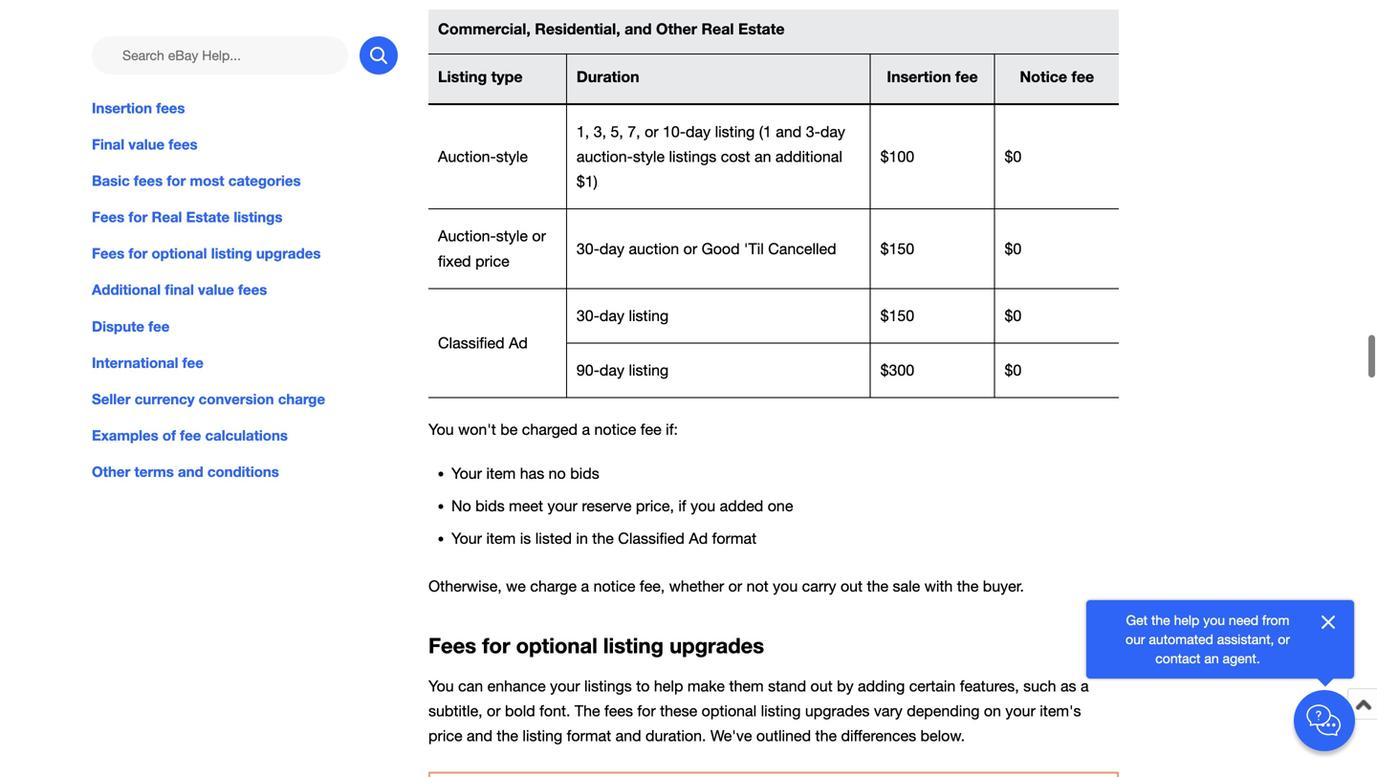 Task type: vqa. For each thing, say whether or not it's contained in the screenshot.
agent.
yes



Task type: describe. For each thing, give the bounding box(es) containing it.
be
[[500, 421, 518, 439]]

help inside get the help you need from our automated assistant, or contact an agent.
[[1174, 613, 1200, 628]]

style inside the 1, 3, 5, 7, or 10-day listing (1 and 3-day auction-style listings cost an additional $1)
[[633, 148, 665, 166]]

0 horizontal spatial fees for optional listing upgrades
[[92, 245, 321, 262]]

calculations
[[205, 427, 288, 444]]

help inside you can enhance your listings to help make them stand out by adding certain features, such as a subtitle, or bold font. the fees for these optional listing upgrades vary depending on your item's price and the listing format and duration. we've outlined the differences below.
[[654, 678, 683, 695]]

90-day listing
[[577, 361, 669, 379]]

10-
[[663, 123, 686, 141]]

3,
[[594, 123, 606, 141]]

international
[[92, 354, 178, 371]]

$0 for 30-day auction or good 'til cancelled
[[1005, 240, 1022, 258]]

or inside "auction-style or fixed price"
[[532, 227, 546, 245]]

fees inside you can enhance your listings to help make them stand out by adding certain features, such as a subtitle, or bold font. the fees for these optional listing upgrades vary depending on your item's price and the listing format and duration. we've outlined the differences below.
[[604, 703, 633, 720]]

buyer.
[[983, 578, 1024, 595]]

5,
[[611, 123, 623, 141]]

as
[[1061, 678, 1076, 695]]

fees inside final value fees link
[[169, 136, 198, 153]]

1 vertical spatial other
[[92, 463, 130, 481]]

or inside get the help you need from our automated assistant, or contact an agent.
[[1278, 632, 1290, 647]]

charged
[[522, 421, 578, 439]]

1,
[[577, 123, 589, 141]]

day for 90-day listing
[[600, 361, 625, 379]]

certain
[[909, 678, 956, 695]]

of
[[162, 427, 176, 444]]

1 horizontal spatial charge
[[530, 578, 577, 595]]

you can enhance your listings to help make them stand out by adding certain features, such as a subtitle, or bold font. the fees for these optional listing upgrades vary depending on your item's price and the listing format and duration. we've outlined the differences below.
[[428, 678, 1089, 745]]

for down basic
[[128, 209, 148, 226]]

type
[[491, 67, 523, 86]]

the right outlined
[[815, 727, 837, 745]]

item for is
[[486, 530, 516, 548]]

is
[[520, 530, 531, 548]]

won't
[[458, 421, 496, 439]]

final value fees link
[[92, 134, 398, 155]]

day up the additional
[[820, 123, 845, 141]]

1 horizontal spatial other
[[656, 20, 697, 38]]

or inside you can enhance your listings to help make them stand out by adding certain features, such as a subtitle, or bold font. the fees for these optional listing upgrades vary depending on your item's price and the listing format and duration. we've outlined the differences below.
[[487, 703, 501, 720]]

commercial, residential, and other real estate
[[438, 20, 785, 38]]

for up "enhance"
[[482, 633, 510, 659]]

or inside the 1, 3, 5, 7, or 10-day listing (1 and 3-day auction-style listings cost an additional $1)
[[645, 123, 659, 141]]

notice
[[1020, 67, 1067, 86]]

your for your item is listed in the classified ad format
[[451, 530, 482, 548]]

one
[[768, 497, 793, 515]]

insertion fees
[[92, 99, 185, 117]]

'til
[[744, 240, 764, 258]]

additional final value fees link
[[92, 279, 398, 301]]

insertion for insertion fees
[[92, 99, 152, 117]]

1 vertical spatial notice
[[593, 578, 635, 595]]

1 horizontal spatial optional
[[516, 633, 598, 659]]

can
[[458, 678, 483, 695]]

listings for you can enhance your listings to help make them stand out by adding certain features, such as a subtitle, or bold font. the fees for these optional listing upgrades vary depending on your item's price and the listing format and duration. we've outlined the differences below.
[[584, 678, 632, 695]]

listing up to
[[603, 633, 664, 659]]

has
[[520, 465, 544, 483]]

listing down font.
[[523, 727, 563, 745]]

an inside get the help you need from our automated assistant, or contact an agent.
[[1204, 651, 1219, 667]]

international fee link
[[92, 352, 398, 373]]

agent.
[[1223, 651, 1260, 667]]

your item has no bids
[[451, 465, 599, 483]]

fees for fees for real estate listings link
[[92, 209, 124, 226]]

basic fees for most categories
[[92, 172, 301, 189]]

no
[[451, 497, 471, 515]]

0 vertical spatial optional
[[152, 245, 207, 262]]

insertion fee
[[887, 67, 978, 86]]

day for 30-day auction or good 'til cancelled
[[600, 240, 625, 258]]

listing up outlined
[[761, 703, 801, 720]]

final
[[92, 136, 124, 153]]

reserve
[[582, 497, 632, 515]]

these
[[660, 703, 697, 720]]

1 horizontal spatial fees for optional listing upgrades
[[428, 633, 764, 659]]

$1)
[[577, 173, 598, 190]]

listing inside the 1, 3, 5, 7, or 10-day listing (1 and 3-day auction-style listings cost an additional $1)
[[715, 123, 755, 141]]

conditions
[[207, 463, 279, 481]]

auction-
[[577, 148, 633, 166]]

for left most
[[167, 172, 186, 189]]

your for enhance
[[550, 678, 580, 695]]

1 vertical spatial upgrades
[[670, 633, 764, 659]]

listing
[[438, 67, 487, 86]]

2 vertical spatial your
[[1006, 703, 1036, 720]]

the
[[575, 703, 600, 720]]

most
[[190, 172, 224, 189]]

1, 3, 5, 7, or 10-day listing (1 and 3-day auction-style listings cost an additional $1)
[[577, 123, 845, 190]]

font.
[[540, 703, 570, 720]]

additional
[[92, 281, 161, 299]]

fixed
[[438, 252, 471, 270]]

1 horizontal spatial real
[[701, 20, 734, 38]]

if:
[[666, 421, 678, 439]]

stand
[[768, 678, 806, 695]]

0 vertical spatial charge
[[278, 391, 325, 408]]

auction- for auction-style or fixed price
[[438, 227, 496, 245]]

listing down fees for real estate listings link
[[211, 245, 252, 262]]

bold
[[505, 703, 535, 720]]

3-
[[806, 123, 820, 141]]

and up duration
[[625, 20, 652, 38]]

auction-style or fixed price
[[438, 227, 546, 270]]

0 vertical spatial you
[[691, 497, 716, 515]]

need
[[1229, 613, 1259, 628]]

cost
[[721, 148, 750, 166]]

1 horizontal spatial value
[[198, 281, 234, 299]]

fee,
[[640, 578, 665, 595]]

listing down 30-day listing
[[629, 361, 669, 379]]

such
[[1023, 678, 1056, 695]]

0 vertical spatial a
[[582, 421, 590, 439]]

them
[[729, 678, 764, 695]]

and down subtitle,
[[467, 727, 493, 745]]

30- for 30-day listing
[[577, 307, 600, 325]]

automated
[[1149, 632, 1213, 647]]

notice fee
[[1020, 67, 1094, 86]]

otherwise,
[[428, 578, 502, 595]]

auction- for auction-style
[[438, 148, 496, 166]]

30-day listing
[[577, 307, 669, 325]]

day right the 7,
[[686, 123, 711, 141]]

enhance
[[487, 678, 546, 695]]

we've
[[710, 727, 752, 745]]

$150 for 30-day auction or good 'til cancelled
[[880, 240, 914, 258]]

residential,
[[535, 20, 620, 38]]

other terms and conditions
[[92, 463, 279, 481]]

price inside you can enhance your listings to help make them stand out by adding certain features, such as a subtitle, or bold font. the fees for these optional listing upgrades vary depending on your item's price and the listing format and duration. we've outlined the differences below.
[[428, 727, 462, 745]]

0 vertical spatial estate
[[738, 20, 785, 38]]

1 vertical spatial bids
[[475, 497, 505, 515]]

format inside you can enhance your listings to help make them stand out by adding certain features, such as a subtitle, or bold font. the fees for these optional listing upgrades vary depending on your item's price and the listing format and duration. we've outlined the differences below.
[[567, 727, 611, 745]]

upgrades inside you can enhance your listings to help make them stand out by adding certain features, such as a subtitle, or bold font. the fees for these optional listing upgrades vary depending on your item's price and the listing format and duration. we've outlined the differences below.
[[805, 703, 870, 720]]

fees inside the additional final value fees link
[[238, 281, 267, 299]]

auction-style
[[438, 148, 528, 166]]

listed
[[535, 530, 572, 548]]

dispute
[[92, 318, 144, 335]]

0 horizontal spatial value
[[128, 136, 165, 153]]

estate inside fees for real estate listings link
[[186, 209, 230, 226]]

not
[[747, 578, 769, 595]]

dispute fee link
[[92, 316, 398, 337]]

your for your item has no bids
[[451, 465, 482, 483]]

basic
[[92, 172, 130, 189]]

$100
[[880, 148, 914, 166]]

0 vertical spatial ad
[[509, 334, 528, 352]]

2 vertical spatial fees
[[428, 633, 476, 659]]

additional
[[776, 148, 842, 166]]

price,
[[636, 497, 674, 515]]

out inside you can enhance your listings to help make them stand out by adding certain features, such as a subtitle, or bold font. the fees for these optional listing upgrades vary depending on your item's price and the listing format and duration. we've outlined the differences below.
[[811, 678, 833, 695]]

by
[[837, 678, 854, 695]]



Task type: locate. For each thing, give the bounding box(es) containing it.
0 horizontal spatial other
[[92, 463, 130, 481]]

price down subtitle,
[[428, 727, 462, 745]]

2 vertical spatial listings
[[584, 678, 632, 695]]

1 horizontal spatial an
[[1204, 651, 1219, 667]]

1 $0 from the top
[[1005, 148, 1022, 166]]

1 horizontal spatial bids
[[570, 465, 599, 483]]

1 vertical spatial classified
[[618, 530, 685, 548]]

style for 30-
[[496, 227, 528, 245]]

classified down fixed
[[438, 334, 505, 352]]

0 horizontal spatial an
[[755, 148, 771, 166]]

format down 'added'
[[712, 530, 757, 548]]

0 vertical spatial real
[[701, 20, 734, 38]]

real
[[701, 20, 734, 38], [152, 209, 182, 226]]

listings down 10-
[[669, 148, 717, 166]]

fees for fees for optional listing upgrades link
[[92, 245, 124, 262]]

optional
[[152, 245, 207, 262], [516, 633, 598, 659], [702, 703, 757, 720]]

30- up 90-
[[577, 307, 600, 325]]

bids right the no in the bottom left of the page
[[475, 497, 505, 515]]

0 vertical spatial out
[[841, 578, 863, 595]]

auction- down listing
[[438, 148, 496, 166]]

fees for optional listing upgrades down fees for real estate listings
[[92, 245, 321, 262]]

otherwise, we charge a notice fee, whether or not you carry out the sale with the buyer.
[[428, 578, 1024, 595]]

0 vertical spatial format
[[712, 530, 757, 548]]

an left the agent. on the bottom
[[1204, 651, 1219, 667]]

you won't be charged a notice fee if:
[[428, 421, 678, 439]]

fees
[[156, 99, 185, 117], [169, 136, 198, 153], [134, 172, 163, 189], [238, 281, 267, 299], [604, 703, 633, 720]]

upgrades up the "make"
[[670, 633, 764, 659]]

day left auction on the left
[[600, 240, 625, 258]]

auction- inside "auction-style or fixed price"
[[438, 227, 496, 245]]

style inside "auction-style or fixed price"
[[496, 227, 528, 245]]

insertion up the $100
[[887, 67, 951, 86]]

final
[[165, 281, 194, 299]]

fee left 'notice'
[[955, 67, 978, 86]]

2 horizontal spatial listings
[[669, 148, 717, 166]]

fee for insertion fee
[[955, 67, 978, 86]]

the left sale
[[867, 578, 889, 595]]

1 vertical spatial item
[[486, 530, 516, 548]]

upgrades down fees for real estate listings link
[[256, 245, 321, 262]]

price inside "auction-style or fixed price"
[[475, 252, 509, 270]]

fees inside fees for optional listing upgrades link
[[92, 245, 124, 262]]

1 auction- from the top
[[438, 148, 496, 166]]

1 horizontal spatial help
[[1174, 613, 1200, 628]]

2 horizontal spatial you
[[1203, 613, 1225, 628]]

listings for fees for real estate listings
[[234, 209, 282, 226]]

0 vertical spatial other
[[656, 20, 697, 38]]

and
[[625, 20, 652, 38], [776, 123, 802, 141], [178, 463, 203, 481], [467, 727, 493, 745], [616, 727, 641, 745]]

1 vertical spatial your
[[550, 678, 580, 695]]

auction- up fixed
[[438, 227, 496, 245]]

your up font.
[[550, 678, 580, 695]]

1 30- from the top
[[577, 240, 600, 258]]

examples of fee calculations link
[[92, 425, 398, 446]]

fee right of
[[180, 427, 201, 444]]

1 vertical spatial auction-
[[438, 227, 496, 245]]

style down auction-style
[[496, 227, 528, 245]]

you for you won't be charged a notice fee if:
[[428, 421, 454, 439]]

seller
[[92, 391, 131, 408]]

0 vertical spatial upgrades
[[256, 245, 321, 262]]

on
[[984, 703, 1001, 720]]

commercial,
[[438, 20, 531, 38]]

listing up cost
[[715, 123, 755, 141]]

fees up 'basic fees for most categories'
[[169, 136, 198, 153]]

0 horizontal spatial bids
[[475, 497, 505, 515]]

$150 down the $100
[[880, 240, 914, 258]]

a inside you can enhance your listings to help make them stand out by adding certain features, such as a subtitle, or bold font. the fees for these optional listing upgrades vary depending on your item's price and the listing format and duration. we've outlined the differences below.
[[1081, 678, 1089, 695]]

0 vertical spatial 30-
[[577, 240, 600, 258]]

0 horizontal spatial listings
[[234, 209, 282, 226]]

charge right we
[[530, 578, 577, 595]]

1 vertical spatial real
[[152, 209, 182, 226]]

dispute fee
[[92, 318, 170, 335]]

0 horizontal spatial charge
[[278, 391, 325, 408]]

contact
[[1156, 651, 1201, 667]]

additional final value fees
[[92, 281, 267, 299]]

1 horizontal spatial ad
[[689, 530, 708, 548]]

2 horizontal spatial upgrades
[[805, 703, 870, 720]]

2 $0 from the top
[[1005, 240, 1022, 258]]

0 vertical spatial fees
[[92, 209, 124, 226]]

item for has
[[486, 465, 516, 483]]

the down bold
[[497, 727, 518, 745]]

0 vertical spatial your
[[548, 497, 578, 515]]

seller currency conversion charge link
[[92, 389, 398, 410]]

0 vertical spatial listings
[[669, 148, 717, 166]]

fee for notice fee
[[1072, 67, 1094, 86]]

2 vertical spatial you
[[1203, 613, 1225, 628]]

4 $0 from the top
[[1005, 361, 1022, 379]]

style for 1,
[[496, 148, 528, 166]]

your for meet
[[548, 497, 578, 515]]

basic fees for most categories link
[[92, 170, 398, 191]]

you left won't
[[428, 421, 454, 439]]

added
[[720, 497, 763, 515]]

0 vertical spatial an
[[755, 148, 771, 166]]

fees down the final value fees
[[134, 172, 163, 189]]

fee up international fee
[[148, 318, 170, 335]]

1 vertical spatial optional
[[516, 633, 598, 659]]

get the help you need from our automated assistant, or contact an agent.
[[1126, 613, 1290, 667]]

fees for optional listing upgrades link
[[92, 243, 398, 264]]

ad up whether
[[689, 530, 708, 548]]

and inside the 1, 3, 5, 7, or 10-day listing (1 and 3-day auction-style listings cost an additional $1)
[[776, 123, 802, 141]]

no
[[549, 465, 566, 483]]

for inside you can enhance your listings to help make them stand out by adding certain features, such as a subtitle, or bold font. the fees for these optional listing upgrades vary depending on your item's price and the listing format and duration. we've outlined the differences below.
[[637, 703, 656, 720]]

style
[[496, 148, 528, 166], [633, 148, 665, 166], [496, 227, 528, 245]]

meet
[[509, 497, 543, 515]]

optional up we've
[[702, 703, 757, 720]]

adding
[[858, 678, 905, 695]]

1 vertical spatial value
[[198, 281, 234, 299]]

fee right 'notice'
[[1072, 67, 1094, 86]]

make
[[688, 678, 725, 695]]

1 vertical spatial help
[[654, 678, 683, 695]]

and down examples of fee calculations
[[178, 463, 203, 481]]

help
[[1174, 613, 1200, 628], [654, 678, 683, 695]]

final value fees
[[92, 136, 198, 153]]

day up 90-day listing
[[600, 307, 625, 325]]

item left is
[[486, 530, 516, 548]]

listing up 90-day listing
[[629, 307, 669, 325]]

item left the has
[[486, 465, 516, 483]]

style down type
[[496, 148, 528, 166]]

fee for international fee
[[182, 354, 204, 371]]

30- left auction on the left
[[577, 240, 600, 258]]

0 vertical spatial your
[[451, 465, 482, 483]]

format
[[712, 530, 757, 548], [567, 727, 611, 745]]

0 horizontal spatial upgrades
[[256, 245, 321, 262]]

an inside the 1, 3, 5, 7, or 10-day listing (1 and 3-day auction-style listings cost an additional $1)
[[755, 148, 771, 166]]

0 horizontal spatial out
[[811, 678, 833, 695]]

classified
[[438, 334, 505, 352], [618, 530, 685, 548]]

other terms and conditions link
[[92, 461, 398, 483]]

your right on on the right bottom
[[1006, 703, 1036, 720]]

1 vertical spatial fees
[[92, 245, 124, 262]]

day for 30-day listing
[[600, 307, 625, 325]]

bids right no
[[570, 465, 599, 483]]

below.
[[921, 727, 965, 745]]

a right charged at the bottom left
[[582, 421, 590, 439]]

your down no
[[548, 497, 578, 515]]

auction
[[629, 240, 679, 258]]

listings inside you can enhance your listings to help make them stand out by adding certain features, such as a subtitle, or bold font. the fees for these optional listing upgrades vary depending on your item's price and the listing format and duration. we've outlined the differences below.
[[584, 678, 632, 695]]

$150 for 30-day listing
[[880, 307, 914, 325]]

1 vertical spatial insertion
[[92, 99, 152, 117]]

Search eBay Help... text field
[[92, 36, 348, 75]]

differences
[[841, 727, 916, 745]]

1 vertical spatial format
[[567, 727, 611, 745]]

$150 up $300
[[880, 307, 914, 325]]

the right in
[[592, 530, 614, 548]]

0 vertical spatial fees for optional listing upgrades
[[92, 245, 321, 262]]

fees
[[92, 209, 124, 226], [92, 245, 124, 262], [428, 633, 476, 659]]

the right with
[[957, 578, 979, 595]]

listings
[[669, 148, 717, 166], [234, 209, 282, 226], [584, 678, 632, 695]]

good
[[702, 240, 740, 258]]

help up automated
[[1174, 613, 1200, 628]]

out left by
[[811, 678, 833, 695]]

if
[[678, 497, 686, 515]]

0 horizontal spatial help
[[654, 678, 683, 695]]

fees inside basic fees for most categories link
[[134, 172, 163, 189]]

0 horizontal spatial optional
[[152, 245, 207, 262]]

insertion
[[887, 67, 951, 86], [92, 99, 152, 117]]

1 horizontal spatial estate
[[738, 20, 785, 38]]

fees down fees for optional listing upgrades link
[[238, 281, 267, 299]]

in
[[576, 530, 588, 548]]

fees inside insertion fees link
[[156, 99, 185, 117]]

$0 for 30-day listing
[[1005, 307, 1022, 325]]

0 vertical spatial notice
[[594, 421, 636, 439]]

and left "duration."
[[616, 727, 641, 745]]

0 horizontal spatial classified
[[438, 334, 505, 352]]

outlined
[[756, 727, 811, 745]]

1 horizontal spatial classified
[[618, 530, 685, 548]]

2 horizontal spatial optional
[[702, 703, 757, 720]]

0 horizontal spatial ad
[[509, 334, 528, 352]]

0 horizontal spatial you
[[691, 497, 716, 515]]

1 vertical spatial 30-
[[577, 307, 600, 325]]

optional up final
[[152, 245, 207, 262]]

1 vertical spatial you
[[428, 678, 454, 695]]

from
[[1262, 613, 1290, 628]]

you inside get the help you need from our automated assistant, or contact an agent.
[[1203, 613, 1225, 628]]

1 vertical spatial charge
[[530, 578, 577, 595]]

notice
[[594, 421, 636, 439], [593, 578, 635, 595]]

notice left fee,
[[593, 578, 635, 595]]

the right get at right
[[1151, 613, 1170, 628]]

sale
[[893, 578, 920, 595]]

get the help you need from our automated assistant, or contact an agent. tooltip
[[1117, 611, 1299, 669]]

charge right conversion
[[278, 391, 325, 408]]

1 horizontal spatial insertion
[[887, 67, 951, 86]]

price
[[475, 252, 509, 270], [428, 727, 462, 745]]

an down (1
[[755, 148, 771, 166]]

notice left the if:
[[594, 421, 636, 439]]

your up the no in the bottom left of the page
[[451, 465, 482, 483]]

fees right the
[[604, 703, 633, 720]]

carry
[[802, 578, 836, 595]]

3 $0 from the top
[[1005, 307, 1022, 325]]

bids
[[570, 465, 599, 483], [475, 497, 505, 515]]

a
[[582, 421, 590, 439], [581, 578, 589, 595], [1081, 678, 1089, 695]]

a right 'as'
[[1081, 678, 1089, 695]]

1 vertical spatial you
[[773, 578, 798, 595]]

0 vertical spatial item
[[486, 465, 516, 483]]

we
[[506, 578, 526, 595]]

you inside you can enhance your listings to help make them stand out by adding certain features, such as a subtitle, or bold font. the fees for these optional listing upgrades vary depending on your item's price and the listing format and duration. we've outlined the differences below.
[[428, 678, 454, 695]]

1 vertical spatial ad
[[689, 530, 708, 548]]

out right 'carry'
[[841, 578, 863, 595]]

optional up "enhance"
[[516, 633, 598, 659]]

1 vertical spatial fees for optional listing upgrades
[[428, 633, 764, 659]]

0 vertical spatial bids
[[570, 465, 599, 483]]

0 vertical spatial value
[[128, 136, 165, 153]]

optional inside you can enhance your listings to help make them stand out by adding certain features, such as a subtitle, or bold font. the fees for these optional listing upgrades vary depending on your item's price and the listing format and duration. we've outlined the differences below.
[[702, 703, 757, 720]]

fees inside fees for real estate listings link
[[92, 209, 124, 226]]

for up additional
[[128, 245, 148, 262]]

day down 30-day listing
[[600, 361, 625, 379]]

to
[[636, 678, 650, 695]]

1 vertical spatial $150
[[880, 307, 914, 325]]

listing type
[[438, 67, 523, 86]]

you right not
[[773, 578, 798, 595]]

1 horizontal spatial you
[[773, 578, 798, 595]]

2 vertical spatial optional
[[702, 703, 757, 720]]

2 30- from the top
[[577, 307, 600, 325]]

1 horizontal spatial format
[[712, 530, 757, 548]]

fees down basic
[[92, 209, 124, 226]]

your down the no in the bottom left of the page
[[451, 530, 482, 548]]

2 you from the top
[[428, 678, 454, 695]]

with
[[925, 578, 953, 595]]

1 vertical spatial listings
[[234, 209, 282, 226]]

$0 for 1, 3, 5, 7, or 10-day listing (1 and 3-day auction-style listings cost an additional $1)
[[1005, 148, 1022, 166]]

1 vertical spatial out
[[811, 678, 833, 695]]

subtitle,
[[428, 703, 483, 720]]

item's
[[1040, 703, 1081, 720]]

fees for optional listing upgrades up to
[[428, 633, 764, 659]]

0 vertical spatial classified
[[438, 334, 505, 352]]

estate
[[738, 20, 785, 38], [186, 209, 230, 226]]

1 horizontal spatial out
[[841, 578, 863, 595]]

ad up be
[[509, 334, 528, 352]]

fee left the if:
[[641, 421, 662, 439]]

examples
[[92, 427, 158, 444]]

for down to
[[637, 703, 656, 720]]

vary
[[874, 703, 903, 720]]

30- for 30-day auction or good 'til cancelled
[[577, 240, 600, 258]]

fees for real estate listings link
[[92, 207, 398, 228]]

you right the if
[[691, 497, 716, 515]]

0 vertical spatial price
[[475, 252, 509, 270]]

1 vertical spatial a
[[581, 578, 589, 595]]

0 horizontal spatial insertion
[[92, 99, 152, 117]]

1 vertical spatial estate
[[186, 209, 230, 226]]

0 horizontal spatial real
[[152, 209, 182, 226]]

1 horizontal spatial price
[[475, 252, 509, 270]]

fee for dispute fee
[[148, 318, 170, 335]]

you for you can enhance your listings to help make them stand out by adding certain features, such as a subtitle, or bold font. the fees for these optional listing upgrades vary depending on your item's price and the listing format and duration. we've outlined the differences below.
[[428, 678, 454, 695]]

price right fixed
[[475, 252, 509, 270]]

your
[[548, 497, 578, 515], [550, 678, 580, 695], [1006, 703, 1036, 720]]

value right final
[[198, 281, 234, 299]]

7,
[[628, 123, 640, 141]]

whether
[[669, 578, 724, 595]]

1 you from the top
[[428, 421, 454, 439]]

0 vertical spatial $150
[[880, 240, 914, 258]]

classified down price,
[[618, 530, 685, 548]]

0 horizontal spatial estate
[[186, 209, 230, 226]]

1 $150 from the top
[[880, 240, 914, 258]]

a down in
[[581, 578, 589, 595]]

1 vertical spatial your
[[451, 530, 482, 548]]

you left need
[[1203, 613, 1225, 628]]

2 $150 from the top
[[880, 307, 914, 325]]

0 horizontal spatial format
[[567, 727, 611, 745]]

90-
[[577, 361, 600, 379]]

currency
[[135, 391, 195, 408]]

listings inside the 1, 3, 5, 7, or 10-day listing (1 and 3-day auction-style listings cost an additional $1)
[[669, 148, 717, 166]]

2 your from the top
[[451, 530, 482, 548]]

you up subtitle,
[[428, 678, 454, 695]]

cancelled
[[768, 240, 836, 258]]

international fee
[[92, 354, 204, 371]]

the
[[592, 530, 614, 548], [867, 578, 889, 595], [957, 578, 979, 595], [1151, 613, 1170, 628], [497, 727, 518, 745], [815, 727, 837, 745]]

1 item from the top
[[486, 465, 516, 483]]

2 item from the top
[[486, 530, 516, 548]]

listings down categories
[[234, 209, 282, 226]]

2 vertical spatial upgrades
[[805, 703, 870, 720]]

fees up additional
[[92, 245, 124, 262]]

1 vertical spatial an
[[1204, 651, 1219, 667]]

listings up the
[[584, 678, 632, 695]]

1 vertical spatial price
[[428, 727, 462, 745]]

assistant,
[[1217, 632, 1274, 647]]

item
[[486, 465, 516, 483], [486, 530, 516, 548]]

out
[[841, 578, 863, 595], [811, 678, 833, 695]]

upgrades
[[256, 245, 321, 262], [670, 633, 764, 659], [805, 703, 870, 720]]

fee up seller currency conversion charge
[[182, 354, 204, 371]]

upgrades down by
[[805, 703, 870, 720]]

for
[[167, 172, 186, 189], [128, 209, 148, 226], [128, 245, 148, 262], [482, 633, 510, 659], [637, 703, 656, 720]]

fees up 'can'
[[428, 633, 476, 659]]

insertion for insertion fee
[[887, 67, 951, 86]]

1 horizontal spatial listings
[[584, 678, 632, 695]]

seller currency conversion charge
[[92, 391, 325, 408]]

style down the 7,
[[633, 148, 665, 166]]

format down the
[[567, 727, 611, 745]]

and right (1
[[776, 123, 802, 141]]

2 auction- from the top
[[438, 227, 496, 245]]

our
[[1126, 632, 1145, 647]]

features,
[[960, 678, 1019, 695]]

0 horizontal spatial price
[[428, 727, 462, 745]]

fees up the final value fees
[[156, 99, 185, 117]]

classified ad
[[438, 334, 528, 352]]

listing
[[715, 123, 755, 141], [211, 245, 252, 262], [629, 307, 669, 325], [629, 361, 669, 379], [603, 633, 664, 659], [761, 703, 801, 720], [523, 727, 563, 745]]

insertion up final
[[92, 99, 152, 117]]

help right to
[[654, 678, 683, 695]]

the inside get the help you need from our automated assistant, or contact an agent.
[[1151, 613, 1170, 628]]

0 vertical spatial you
[[428, 421, 454, 439]]

0 vertical spatial insertion
[[887, 67, 951, 86]]

value down insertion fees
[[128, 136, 165, 153]]

1 your from the top
[[451, 465, 482, 483]]



